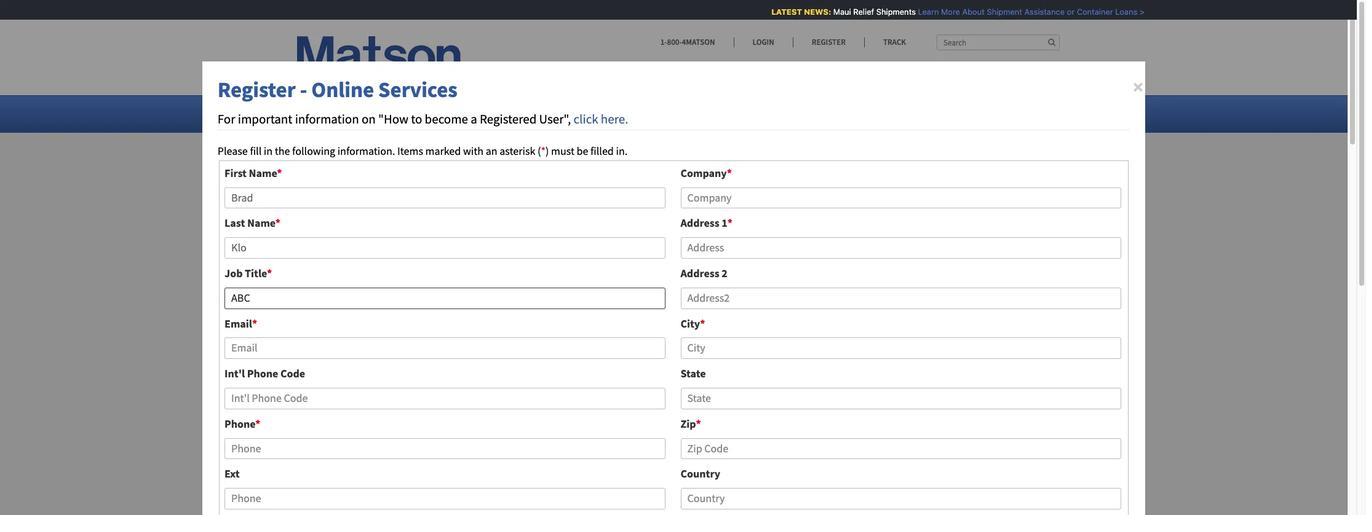 Task type: locate. For each thing, give the bounding box(es) containing it.
call left 888-
[[612, 362, 628, 376]]

more
[[937, 7, 956, 17]]

name for first name
[[249, 166, 277, 180]]

for left all
[[297, 309, 313, 323]]

click here link
[[622, 476, 666, 491]]

8766: left estimate
[[679, 362, 704, 376]]

company
[[681, 166, 727, 180], [297, 175, 412, 212], [319, 251, 363, 265]]

name right last
[[247, 216, 276, 230]]

alaska link
[[589, 106, 627, 121]]

2 shipping from the top
[[414, 401, 454, 415]]

0 vertical spatial please
[[580, 362, 610, 376]]

phone down 'int'l' on the left of the page
[[225, 417, 256, 431]]

0 vertical spatial matson
[[484, 140, 571, 177]]

relief
[[849, 7, 870, 17]]

1 vertical spatial call
[[721, 401, 738, 415]]

1 vertical spatial to
[[369, 476, 378, 491]]

other down "household"
[[457, 401, 482, 415]]

0 horizontal spatial an
[[433, 476, 445, 491]]

1 vertical spatial 8766:
[[319, 419, 344, 433]]

1- left 4matson
[[661, 37, 667, 47]]

individual/one-time shipping other containerized commodities: book/quote – please call 1-800-962- 8766: or
[[319, 401, 789, 433]]

1 vertical spatial address
[[681, 266, 720, 281]]

for inside registration for matson navigation company
[[445, 140, 478, 177]]

1 vertical spatial time
[[391, 401, 412, 415]]

individual/one- inside individual/one-time shipping other containerized commodities: book/quote – please call 1-800-962- 8766: or
[[319, 401, 391, 415]]

login
[[753, 37, 775, 47]]

individual/one- inside individual/one-time shipping household goods: book – please call 1-888-562-8766: estimate track
[[319, 362, 391, 376]]

0 vertical spatial with
[[463, 144, 484, 158]]

name for last name
[[247, 216, 276, 230]]

other inside individual/one-time shipping other containerized commodities: book/quote – please call 1-800-962- 8766: or
[[457, 401, 482, 415]]

register - online services
[[218, 76, 458, 103]]

1 horizontal spatial 800-
[[749, 401, 769, 415]]

1 horizontal spatial call
[[721, 401, 738, 415]]

0 vertical spatial to
[[411, 111, 422, 127]]

1-800-4matson
[[661, 37, 715, 47]]

0 horizontal spatial or
[[346, 419, 356, 433]]

1 horizontal spatial 8766:
[[679, 362, 704, 376]]

for right register
[[418, 476, 431, 491]]

in
[[264, 144, 273, 158]]

time up phone text box
[[391, 401, 412, 415]]

0 horizontal spatial for
[[218, 111, 235, 127]]

address 1 *
[[681, 216, 733, 230]]

0 vertical spatial an
[[486, 144, 498, 158]]

1 horizontal spatial for
[[297, 309, 313, 323]]

inquires:
[[359, 309, 402, 323]]

0 horizontal spatial for
[[418, 476, 431, 491]]

*
[[541, 144, 546, 158], [277, 166, 282, 180], [727, 166, 732, 180], [276, 216, 281, 230], [728, 216, 733, 230], [267, 266, 272, 281], [252, 317, 257, 331], [700, 317, 705, 331], [256, 417, 261, 431], [696, 417, 701, 431]]

for for for all other inquires:
[[297, 309, 313, 323]]

1 vertical spatial 800-
[[749, 401, 769, 415]]

0 horizontal spatial –
[[572, 362, 578, 376]]

individual/one- up track
[[319, 362, 391, 376]]

company doing ongoing business with matson link
[[319, 251, 533, 265]]

1 vertical spatial individual/one-
[[319, 401, 391, 415]]

to
[[411, 111, 422, 127], [369, 476, 378, 491]]

search image
[[1049, 38, 1056, 46]]

track
[[319, 380, 350, 394]]

0 vertical spatial register
[[812, 37, 846, 47]]

please right book
[[580, 362, 610, 376]]

marked
[[426, 144, 461, 158]]

logistics,
[[545, 476, 588, 491]]

2 individual/one- from the top
[[319, 401, 391, 415]]

1 vertical spatial –
[[682, 401, 687, 415]]

zip
[[681, 417, 696, 431]]

call down estimate
[[721, 401, 738, 415]]

2 vertical spatial 1-
[[740, 401, 749, 415]]

0 vertical spatial for
[[445, 140, 478, 177]]

about
[[958, 7, 981, 17]]

1 vertical spatial click
[[622, 476, 643, 491]]

with right marked
[[463, 144, 484, 158]]

* down address 2
[[700, 317, 705, 331]]

click here. link
[[574, 111, 629, 127]]

latest
[[767, 7, 798, 17]]

– right book
[[572, 362, 578, 376]]

0 vertical spatial 1-
[[661, 37, 667, 47]]

an left account
[[433, 476, 445, 491]]

0 vertical spatial other
[[330, 309, 357, 323]]

– inside individual/one-time shipping other containerized commodities: book/quote – please call 1-800-962- 8766: or
[[682, 401, 687, 415]]

Country text field
[[681, 489, 1122, 510]]

fill
[[250, 144, 262, 158]]

1 horizontal spatial –
[[682, 401, 687, 415]]

register
[[812, 37, 846, 47], [218, 76, 296, 103]]

first name *
[[225, 166, 282, 180]]

time inside individual/one-time shipping household goods: book – please call 1-888-562-8766: estimate track
[[391, 362, 412, 376]]

1 horizontal spatial or
[[1063, 7, 1071, 17]]

1 vertical spatial register
[[218, 76, 296, 103]]

commodities:
[[549, 401, 612, 415]]

* right last
[[276, 216, 281, 230]]

book
[[542, 362, 570, 376]]

shipping for household
[[414, 362, 454, 376]]

the
[[275, 144, 290, 158]]

time for or
[[391, 401, 412, 415]]

click left here.
[[574, 111, 599, 127]]

company doing ongoing business with matson
[[319, 251, 533, 265]]

Company text field
[[681, 187, 1122, 209]]

Email text field
[[225, 338, 666, 359]]

2 vertical spatial with
[[486, 476, 506, 491]]

matson inside registration for matson navigation company
[[484, 140, 571, 177]]

please inside individual/one-time shipping household goods: book – please call 1-888-562-8766: estimate track
[[580, 362, 610, 376]]

0 horizontal spatial click
[[574, 111, 599, 127]]

register link
[[793, 37, 865, 47]]

1 horizontal spatial for
[[445, 140, 478, 177]]

int'l
[[225, 367, 245, 381]]

1 vertical spatial an
[[433, 476, 445, 491]]

information.
[[338, 144, 395, 158]]

please
[[580, 362, 610, 376], [689, 401, 719, 415], [590, 476, 620, 491]]

click left here
[[622, 476, 643, 491]]

– up the zip
[[682, 401, 687, 415]]

0 horizontal spatial 8766:
[[319, 419, 344, 433]]

1 horizontal spatial other
[[457, 401, 482, 415]]

888-
[[639, 362, 659, 376]]

shipping down "email" text field on the left
[[414, 362, 454, 376]]

guam & micronesia link
[[463, 106, 559, 121]]

individual/one-time shipping household goods: book – please call 1-888-562-8766: estimate track
[[319, 362, 752, 394]]

0 vertical spatial for
[[218, 111, 235, 127]]

time inside individual/one-time shipping other containerized commodities: book/quote – please call 1-800-962- 8766: or
[[391, 401, 412, 415]]

please up zip *
[[689, 401, 719, 415]]

int'l phone code
[[225, 367, 305, 381]]

important
[[238, 111, 293, 127]]

0 vertical spatial shipping
[[414, 362, 454, 376]]

company up the address 1 *
[[681, 166, 727, 180]]

1 vertical spatial for
[[297, 309, 313, 323]]

0 vertical spatial click
[[574, 111, 599, 127]]

estimate
[[706, 362, 752, 376]]

– inside individual/one-time shipping household goods: book – please call 1-888-562-8766: estimate track
[[572, 362, 578, 376]]

country
[[681, 467, 721, 481]]

* up country
[[696, 417, 701, 431]]

or down track link
[[346, 419, 356, 433]]

or inside individual/one-time shipping other containerized commodities: book/quote – please call 1-800-962- 8766: or
[[346, 419, 356, 433]]

1 shipping from the top
[[414, 362, 454, 376]]

register down 'maui'
[[812, 37, 846, 47]]

Int'l Phone Code text field
[[225, 388, 666, 410]]

800- inside individual/one-time shipping other containerized commodities: book/quote – please call 1-800-962- 8766: or
[[749, 401, 769, 415]]

2 horizontal spatial 1-
[[740, 401, 749, 415]]

* right the job
[[267, 266, 272, 281]]

0 horizontal spatial other
[[330, 309, 357, 323]]

1 vertical spatial please
[[689, 401, 719, 415]]

1- left 962-
[[740, 401, 749, 415]]

name down in
[[249, 166, 277, 180]]

1 vertical spatial name
[[247, 216, 276, 230]]

1 vertical spatial other
[[457, 401, 482, 415]]

please right logistics,
[[590, 476, 620, 491]]

1- inside individual/one-time shipping household goods: book – please call 1-888-562-8766: estimate track
[[630, 362, 639, 376]]

other
[[330, 309, 357, 323], [457, 401, 482, 415]]

register for register - online services
[[218, 76, 296, 103]]

1 vertical spatial or
[[346, 419, 356, 433]]

0 vertical spatial name
[[249, 166, 277, 180]]

register up important
[[218, 76, 296, 103]]

information
[[295, 111, 359, 127]]

if
[[297, 476, 303, 491]]

None search field
[[937, 34, 1060, 50]]

a
[[471, 111, 477, 127]]

overview link
[[313, 106, 363, 121]]

registration for matson navigation company
[[297, 140, 705, 212]]

562-
[[659, 362, 679, 376]]

company down information. on the left
[[297, 175, 412, 212]]

call inside individual/one-time shipping household goods: book – please call 1-888-562-8766: estimate track
[[612, 362, 628, 376]]

city
[[681, 317, 700, 331]]

company left doing
[[319, 251, 363, 265]]

1 vertical spatial for
[[418, 476, 431, 491]]

0 vertical spatial time
[[391, 362, 412, 376]]

phone
[[247, 367, 278, 381], [225, 417, 256, 431]]

2 address from the top
[[681, 266, 720, 281]]

with right account
[[486, 476, 506, 491]]

state
[[681, 367, 706, 381]]

on
[[362, 111, 376, 127]]

matson
[[484, 140, 571, 177], [499, 251, 533, 265], [509, 476, 542, 491]]

please
[[218, 144, 248, 158]]

0 vertical spatial call
[[612, 362, 628, 376]]

&
[[493, 106, 499, 121]]

1 address from the top
[[681, 216, 720, 230]]

First Name text field
[[225, 187, 666, 209]]

1- left 562- at left
[[630, 362, 639, 376]]

0 vertical spatial 8766:
[[679, 362, 704, 376]]

shipping inside individual/one-time shipping other containerized commodities: book/quote – please call 1-800-962- 8766: or
[[414, 401, 454, 415]]

for for for important information on "how to become a registered user", click here.
[[218, 111, 235, 127]]

2 time from the top
[[391, 401, 412, 415]]

State text field
[[681, 388, 1122, 410]]

shipping up phone text box
[[414, 401, 454, 415]]

guam & micronesia
[[463, 106, 552, 121]]

shipping inside individual/one-time shipping household goods: book – please call 1-888-562-8766: estimate track
[[414, 362, 454, 376]]

1 time from the top
[[391, 362, 412, 376]]

1 horizontal spatial to
[[411, 111, 422, 127]]

1- inside individual/one-time shipping other containerized commodities: book/quote – please call 1-800-962- 8766: or
[[740, 401, 749, 415]]

call inside individual/one-time shipping other containerized commodities: book/quote – please call 1-800-962- 8766: or
[[721, 401, 738, 415]]

maui
[[829, 7, 847, 17]]

0 horizontal spatial call
[[612, 362, 628, 376]]

name
[[249, 166, 277, 180], [247, 216, 276, 230]]

phone right 'int'l' on the left of the page
[[247, 367, 278, 381]]

0 horizontal spatial 800-
[[667, 37, 682, 47]]

0 vertical spatial individual/one-
[[319, 362, 391, 376]]

8766: down track link
[[319, 419, 344, 433]]

with
[[463, 144, 484, 158], [477, 251, 497, 265], [486, 476, 506, 491]]

register for register
[[812, 37, 846, 47]]

or
[[1063, 7, 1071, 17], [346, 419, 356, 433]]

individual/one- down track
[[319, 401, 391, 415]]

800-
[[667, 37, 682, 47], [749, 401, 769, 415]]

an left asterisk
[[486, 144, 498, 158]]

0 vertical spatial address
[[681, 216, 720, 230]]

for up please
[[218, 111, 235, 127]]

1 horizontal spatial an
[[486, 144, 498, 158]]

for all other inquires:
[[297, 309, 402, 323]]

other right all
[[330, 309, 357, 323]]

0 horizontal spatial 1-
[[630, 362, 639, 376]]

to left register
[[369, 476, 378, 491]]

0 horizontal spatial register
[[218, 76, 296, 103]]

for down a
[[445, 140, 478, 177]]

or left container
[[1063, 7, 1071, 17]]

with right business
[[477, 251, 497, 265]]

learn
[[914, 7, 935, 17]]

shipping for other
[[414, 401, 454, 415]]

address left 2
[[681, 266, 720, 281]]

address left 1
[[681, 216, 720, 230]]

business
[[434, 251, 474, 265]]

Zip Code text field
[[681, 439, 1122, 460]]

here.
[[601, 111, 629, 127]]

1 vertical spatial 1-
[[630, 362, 639, 376]]

for
[[445, 140, 478, 177], [418, 476, 431, 491]]

please fill in the following information.  items marked with an asterisk ( * ) must be filled in.
[[218, 144, 628, 158]]

time down "email" text field on the left
[[391, 362, 412, 376]]

address
[[681, 216, 720, 230], [681, 266, 720, 281]]

to right "how
[[411, 111, 422, 127]]

1 individual/one- from the top
[[319, 362, 391, 376]]

1 vertical spatial shipping
[[414, 401, 454, 415]]

0 vertical spatial –
[[572, 362, 578, 376]]

0 horizontal spatial to
[[369, 476, 378, 491]]

0 vertical spatial phone
[[247, 367, 278, 381]]

1 horizontal spatial register
[[812, 37, 846, 47]]

1 vertical spatial with
[[477, 251, 497, 265]]



Task type: describe. For each thing, give the bounding box(es) containing it.
0 vertical spatial or
[[1063, 7, 1071, 17]]

* up 1
[[727, 166, 732, 180]]

time for track
[[391, 362, 412, 376]]

following
[[292, 144, 335, 158]]

1
[[722, 216, 728, 230]]

city *
[[681, 317, 705, 331]]

8766: inside individual/one-time shipping household goods: book – please call 1-888-562-8766: estimate track
[[679, 362, 704, 376]]

container
[[1073, 7, 1109, 17]]

address 2
[[681, 266, 728, 281]]

overview
[[313, 106, 356, 121]]

job title *
[[225, 266, 272, 281]]

last
[[225, 216, 245, 230]]

Last Name text field
[[225, 238, 666, 259]]

Phone text field
[[225, 439, 666, 460]]

online
[[312, 76, 374, 103]]

services
[[378, 76, 458, 103]]

company inside registration for matson navigation company
[[297, 175, 412, 212]]

City text field
[[681, 338, 1122, 359]]

navigation
[[577, 140, 705, 177]]

track link
[[319, 380, 350, 394]]

individual/one- for track
[[319, 362, 391, 376]]

Ext text field
[[225, 489, 666, 510]]

2
[[722, 266, 728, 281]]

)
[[546, 144, 549, 158]]

Address text field
[[681, 238, 1122, 259]]

blue matson logo with ocean, shipping, truck, rail and logistics written beneath it. image
[[297, 36, 470, 87]]

items
[[398, 144, 423, 158]]

you
[[306, 476, 323, 491]]

hawaii link
[[394, 106, 433, 121]]

ongoing
[[394, 251, 432, 265]]

ext
[[225, 467, 240, 481]]

track link
[[865, 37, 906, 47]]

for important information on "how to become a registered user", click here.
[[218, 111, 629, 127]]

latest news: maui relief shipments learn more about shipment assistance or container loans >
[[767, 7, 1141, 17]]

8766: inside individual/one-time shipping other containerized commodities: book/quote – please call 1-800-962- 8766: or
[[319, 419, 344, 433]]

* down the
[[277, 166, 282, 180]]

962-
[[769, 401, 789, 415]]

household
[[457, 362, 507, 376]]

individual/one- for or
[[319, 401, 391, 415]]

title
[[245, 266, 267, 281]]

Address 2 text field
[[681, 288, 1122, 309]]

address for address 2
[[681, 266, 720, 281]]

4matson
[[682, 37, 715, 47]]

job
[[225, 266, 243, 281]]

>
[[1136, 7, 1141, 17]]

with for account
[[486, 476, 506, 491]]

1 vertical spatial matson
[[499, 251, 533, 265]]

doing
[[365, 251, 392, 265]]

asterisk
[[500, 144, 536, 158]]

company *
[[681, 166, 732, 180]]

be
[[577, 144, 589, 158]]

please inside individual/one-time shipping other containerized commodities: book/quote – please call 1-800-962- 8766: or
[[689, 401, 719, 415]]

intended
[[325, 476, 367, 491]]

last name *
[[225, 216, 281, 230]]

book/quote
[[615, 401, 679, 415]]

track
[[884, 37, 906, 47]]

login link
[[734, 37, 793, 47]]

must
[[551, 144, 575, 158]]

containerized
[[484, 401, 547, 415]]

0 vertical spatial 800-
[[667, 37, 682, 47]]

email
[[225, 317, 252, 331]]

2 vertical spatial please
[[590, 476, 620, 491]]

* left the must
[[541, 144, 546, 158]]

shipment
[[983, 7, 1018, 17]]

goods:
[[509, 362, 540, 376]]

1 horizontal spatial 1-
[[661, 37, 667, 47]]

Job Title text field
[[225, 288, 666, 309]]

hawaii
[[394, 106, 425, 121]]

* down int'l phone code
[[256, 417, 261, 431]]

guam
[[463, 106, 490, 121]]

register
[[381, 476, 415, 491]]

account
[[447, 476, 484, 491]]

2 vertical spatial matson
[[509, 476, 542, 491]]

loans
[[1111, 7, 1134, 17]]

* up 2
[[728, 216, 733, 230]]

-
[[300, 76, 307, 103]]

1 vertical spatial phone
[[225, 417, 256, 431]]

zip *
[[681, 417, 701, 431]]

company for doing
[[319, 251, 363, 265]]

first
[[225, 166, 247, 180]]

all
[[316, 309, 328, 323]]

(
[[538, 144, 541, 158]]

alaska
[[589, 106, 619, 121]]

Search search field
[[937, 34, 1060, 50]]

* down title
[[252, 317, 257, 331]]

micronesia
[[502, 106, 552, 121]]

if you intended to register for an account with matson logistics, please click here
[[297, 476, 666, 491]]

shipments
[[872, 7, 912, 17]]

here
[[645, 476, 666, 491]]

address for address 1 *
[[681, 216, 720, 230]]

1 horizontal spatial click
[[622, 476, 643, 491]]

× button
[[1133, 75, 1144, 100]]

become
[[425, 111, 468, 127]]

company for *
[[681, 166, 727, 180]]

assistance
[[1021, 7, 1061, 17]]

learn more about shipment assistance or container loans > link
[[914, 7, 1141, 17]]

user",
[[539, 111, 571, 127]]

registered
[[480, 111, 537, 127]]

with for marked
[[463, 144, 484, 158]]

news:
[[800, 7, 827, 17]]



Task type: vqa. For each thing, say whether or not it's contained in the screenshot.
Register
yes



